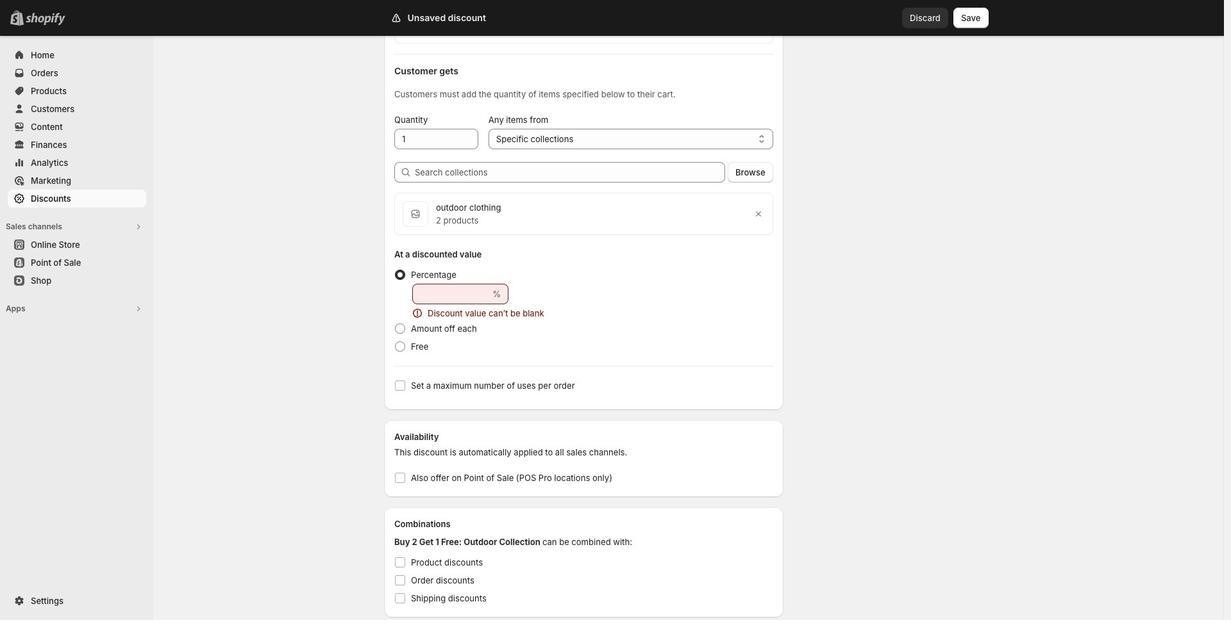 Task type: describe. For each thing, give the bounding box(es) containing it.
Search collections text field
[[415, 162, 725, 183]]



Task type: vqa. For each thing, say whether or not it's contained in the screenshot.
the topmost Warehouse
no



Task type: locate. For each thing, give the bounding box(es) containing it.
None text field
[[412, 284, 490, 305]]

None text field
[[394, 129, 478, 149]]

shopify image
[[26, 13, 65, 26]]



